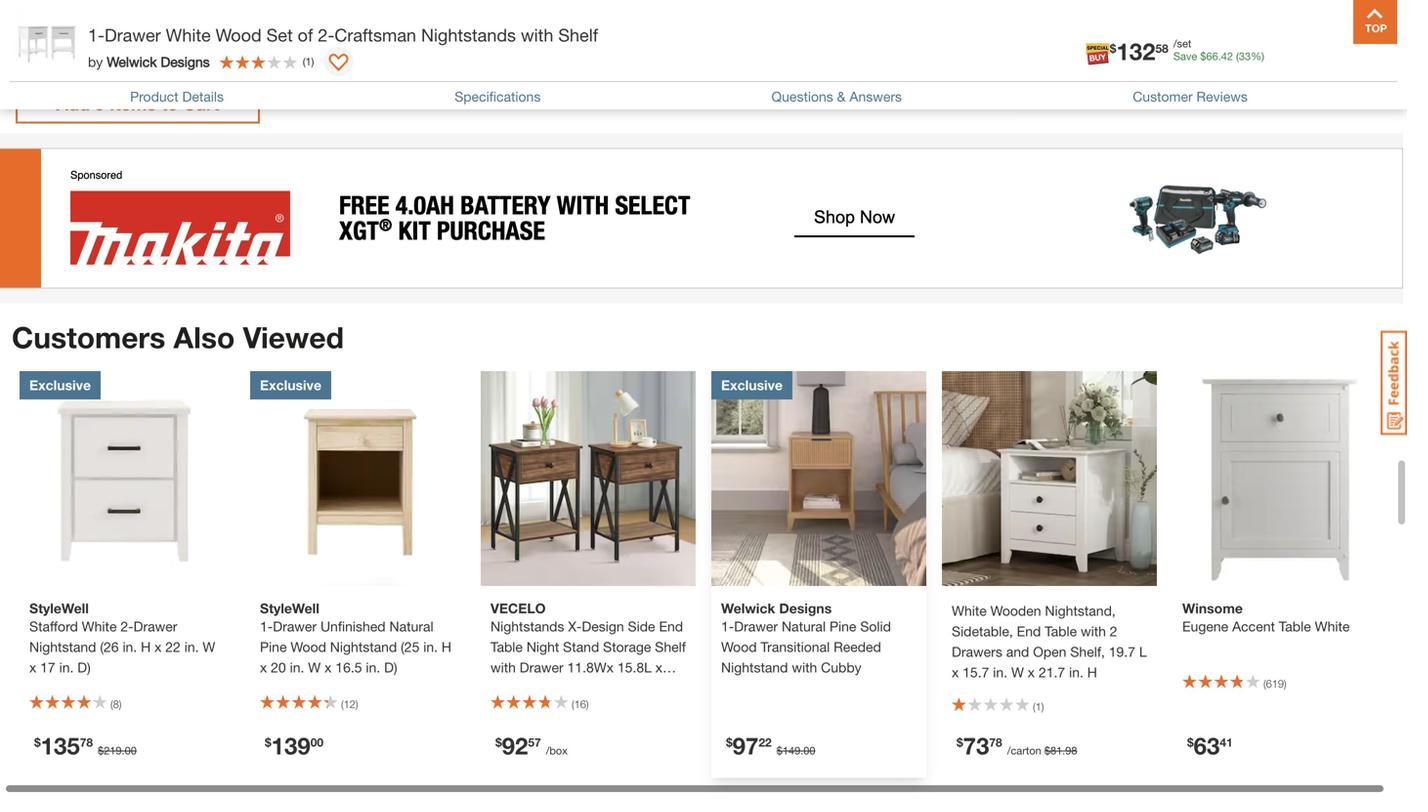 Task type: vqa. For each thing, say whether or not it's contained in the screenshot.
132 on the top right of the page
yes



Task type: locate. For each thing, give the bounding box(es) containing it.
0 horizontal spatial designs
[[161, 54, 210, 70]]

pcs
[[633, 680, 660, 697]]

stafford
[[29, 619, 78, 635]]

$ inside /set save $ 66 . 42 ( 33 %)
[[1200, 50, 1206, 63]]

$ 63 41
[[1187, 732, 1233, 760]]

0 horizontal spatial stylewell
[[29, 601, 89, 617]]

h inside white wooden nightstand, sidetable, end table with 2 drawers and open shelf, 19.7 l x 15.7 in. w x 21.7 in. h
[[1088, 665, 1097, 681]]

$ left 57
[[495, 736, 502, 750]]

0 horizontal spatial ( 1 )
[[303, 55, 314, 68]]

x right (26
[[155, 639, 162, 655]]

2 horizontal spatial table
[[1279, 619, 1311, 635]]

2 d) from the left
[[384, 660, 397, 676]]

1 vertical spatial nightstands
[[491, 619, 564, 635]]

h right (26
[[141, 639, 151, 655]]

0 horizontal spatial natural
[[389, 619, 434, 635]]

78 left '/carton'
[[989, 736, 1002, 750]]

pine inside stylewell 1-drawer unfinished natural pine wood nightstand (25 in. h x 20 in. w x 16.5 in. d)
[[260, 639, 287, 655]]

1 vertical spatial designs
[[779, 601, 832, 617]]

21.7h
[[491, 680, 527, 697]]

) for 139
[[356, 698, 358, 711]]

stylewell inside stylewell stafford white 2-drawer nightstand (26 in. h x 22 in. w x 17 in. d)
[[29, 601, 89, 617]]

1 horizontal spatial nightstand
[[330, 639, 397, 655]]

wooden
[[991, 603, 1041, 619]]

1 horizontal spatial 00
[[311, 736, 324, 750]]

2 exclusive from the left
[[260, 377, 322, 394]]

0 vertical spatial 1
[[305, 55, 311, 68]]

2 horizontal spatial h
[[1088, 665, 1097, 681]]

stylewell 1-drawer unfinished natural pine wood nightstand (25 in. h x 20 in. w x 16.5 in. d)
[[260, 601, 452, 676]]

questions
[[772, 89, 833, 105]]

15.7
[[963, 665, 989, 681]]

nightstand inside welwick designs 1-drawer natural pine solid wood transitional reeded nightstand with cubby
[[721, 660, 788, 676]]

cart
[[183, 94, 219, 115]]

1 down 21.7
[[1036, 701, 1042, 714]]

5 right add
[[95, 94, 105, 115]]

0 horizontal spatial shelf
[[558, 24, 598, 45]]

x inside vecelo nightstands x-design side end table night stand storage shelf with drawer 11.8wx 15.8l x 21.7h retro brown，2 pcs
[[656, 660, 663, 676]]

white right accent
[[1315, 619, 1350, 635]]

1 vertical spatial pine
[[260, 639, 287, 655]]

white up "sidetable," at the bottom right of the page
[[952, 603, 987, 619]]

0 horizontal spatial 1
[[305, 55, 311, 68]]

) down 16.5
[[356, 698, 358, 711]]

nightstand down transitional
[[721, 660, 788, 676]]

2
[[1110, 624, 1118, 640]]

1 vertical spatial 22
[[759, 736, 772, 750]]

table right accent
[[1279, 619, 1311, 635]]

designs up product details
[[161, 54, 210, 70]]

00
[[311, 736, 324, 750], [125, 745, 137, 758], [804, 745, 816, 758]]

exclusive for $
[[29, 377, 91, 394]]

wood inside welwick designs 1-drawer natural pine solid wood transitional reeded nightstand with cubby
[[721, 639, 757, 655]]

$ inside $ 92 57 /box
[[495, 736, 502, 750]]

( 619 )
[[1264, 678, 1287, 691]]

( 1 ) down 21.7
[[1033, 701, 1044, 714]]

$ left 41
[[1187, 736, 1194, 750]]

0 horizontal spatial 22
[[165, 639, 181, 655]]

(26
[[100, 639, 119, 655]]

0 horizontal spatial pine
[[260, 639, 287, 655]]

natural inside welwick designs 1-drawer natural pine solid wood transitional reeded nightstand with cubby
[[782, 619, 826, 635]]

details
[[182, 89, 224, 105]]

with left 2
[[1081, 624, 1106, 640]]

end up and
[[1017, 624, 1041, 640]]

0 vertical spatial 22
[[165, 639, 181, 655]]

619
[[1266, 678, 1284, 691]]

subtotal: $ 1455 36 limit 5 per order
[[16, 7, 344, 58]]

stylewell up 20
[[260, 601, 319, 617]]

1 78 from the left
[[80, 736, 93, 750]]

stylewell up stafford
[[29, 601, 89, 617]]

1 horizontal spatial table
[[1045, 624, 1077, 640]]

1 natural from the left
[[389, 619, 434, 635]]

98
[[1066, 745, 1077, 758]]

1- up by
[[88, 24, 105, 45]]

night
[[527, 639, 559, 655]]

0 vertical spatial shelf
[[558, 24, 598, 45]]

( 1 )
[[303, 55, 314, 68], [1033, 701, 1044, 714]]

$ down 20
[[265, 736, 271, 750]]

219
[[104, 745, 122, 758]]

1 horizontal spatial pine
[[830, 619, 857, 635]]

1- right side on the left bottom
[[721, 619, 734, 635]]

78 for 73
[[989, 736, 1002, 750]]

reviews
[[1197, 89, 1248, 105]]

. right 135
[[122, 745, 125, 758]]

natural up transitional
[[782, 619, 826, 635]]

0 horizontal spatial 00
[[125, 745, 137, 758]]

0 vertical spatial 2-
[[318, 24, 335, 45]]

. inside /set save $ 66 . 42 ( 33 %)
[[1218, 50, 1221, 63]]

shelf
[[558, 24, 598, 45], [655, 639, 686, 655]]

x-
[[568, 619, 582, 635]]

( down brown，2 at the left
[[572, 698, 574, 711]]

0 vertical spatial nightstands
[[421, 24, 516, 45]]

2 horizontal spatial nightstand
[[721, 660, 788, 676]]

1 horizontal spatial 1-
[[260, 619, 273, 635]]

. right 97
[[801, 745, 804, 758]]

$ 135 78 $ 219 . 00
[[34, 732, 137, 760]]

eugene
[[1183, 619, 1229, 635]]

questions & answers button
[[772, 89, 902, 105], [772, 89, 902, 105]]

x up the pcs
[[656, 660, 663, 676]]

nightstands down the vecelo
[[491, 619, 564, 635]]

20
[[271, 660, 286, 676]]

2 horizontal spatial exclusive
[[721, 377, 783, 394]]

$ 139 00
[[265, 732, 324, 760]]

2- right stafford
[[121, 619, 133, 635]]

d) right 16.5
[[384, 660, 397, 676]]

5 inside button
[[95, 94, 105, 115]]

winsome eugene accent table white
[[1183, 601, 1350, 635]]

h down "shelf,"
[[1088, 665, 1097, 681]]

natural up (25
[[389, 619, 434, 635]]

with inside vecelo nightstands x-design side end table night stand storage shelf with drawer 11.8wx 15.8l x 21.7h retro brown，2 pcs
[[491, 660, 516, 676]]

drawer inside vecelo nightstands x-design side end table night stand storage shelf with drawer 11.8wx 15.8l x 21.7h retro brown，2 pcs
[[520, 660, 564, 676]]

0 vertical spatial welwick
[[107, 54, 157, 70]]

drawer inside welwick designs 1-drawer natural pine solid wood transitional reeded nightstand with cubby
[[734, 619, 778, 635]]

1 horizontal spatial 78
[[989, 736, 1002, 750]]

78 inside $ 135 78 $ 219 . 00
[[80, 736, 93, 750]]

end right side on the left bottom
[[659, 619, 683, 635]]

( down accent
[[1264, 678, 1266, 691]]

wood left 'set'
[[216, 24, 262, 45]]

149
[[783, 745, 801, 758]]

with down transitional
[[792, 660, 817, 676]]

0 horizontal spatial table
[[491, 639, 523, 655]]

( right 42
[[1236, 50, 1239, 63]]

5
[[277, 35, 284, 52], [95, 94, 105, 115]]

. right '/carton'
[[1063, 745, 1066, 758]]

0 vertical spatial 5
[[277, 35, 284, 52]]

x left 16.5
[[325, 660, 332, 676]]

1 horizontal spatial h
[[442, 639, 452, 655]]

0 horizontal spatial d)
[[77, 660, 91, 676]]

) down 21.7
[[1042, 701, 1044, 714]]

0 horizontal spatial end
[[659, 619, 683, 635]]

%)
[[1251, 50, 1265, 63]]

81
[[1051, 745, 1063, 758]]

add 5 items to cart
[[56, 94, 219, 115]]

welwick designs 1-drawer natural pine solid wood transitional reeded nightstand with cubby
[[721, 601, 891, 676]]

x left 17
[[29, 660, 36, 676]]

x left 21.7
[[1028, 665, 1035, 681]]

$ up by
[[98, 12, 111, 40]]

.
[[1218, 50, 1221, 63], [122, 745, 125, 758], [801, 745, 804, 758], [1063, 745, 1066, 758]]

( up the 219
[[110, 698, 113, 711]]

designs
[[161, 54, 210, 70], [779, 601, 832, 617]]

nightstands up specifications
[[421, 24, 516, 45]]

natural inside stylewell 1-drawer unfinished natural pine wood nightstand (25 in. h x 20 in. w x 16.5 in. d)
[[389, 619, 434, 635]]

. left 33
[[1218, 50, 1221, 63]]

1 horizontal spatial 22
[[759, 736, 772, 750]]

00 inside $ 97 22 $ 149 . 00
[[804, 745, 816, 758]]

with up specifications
[[521, 24, 554, 45]]

0 horizontal spatial 78
[[80, 736, 93, 750]]

white inside white wooden nightstand, sidetable, end table with 2 drawers and open shelf, 19.7 l x 15.7 in. w x 21.7 in. h
[[952, 603, 987, 619]]

to
[[161, 94, 178, 115]]

d)
[[77, 660, 91, 676], [384, 660, 397, 676]]

nightstand down stafford
[[29, 639, 96, 655]]

nightstands x-design side end table night stand storage shelf with drawer 11.8wx 15.8l x 21.7h retro brown，2 pcs image
[[481, 372, 696, 587]]

0 horizontal spatial 5
[[95, 94, 105, 115]]

white up by welwick designs
[[166, 24, 211, 45]]

0 horizontal spatial nightstand
[[29, 639, 96, 655]]

0 horizontal spatial 2-
[[121, 619, 133, 635]]

nightstand inside stylewell stafford white 2-drawer nightstand (26 in. h x 22 in. w x 17 in. d)
[[29, 639, 96, 655]]

1 stylewell from the left
[[29, 601, 89, 617]]

2 natural from the left
[[782, 619, 826, 635]]

1 horizontal spatial welwick
[[721, 601, 775, 617]]

36
[[210, 12, 236, 40]]

00 inside $ 135 78 $ 219 . 00
[[125, 745, 137, 758]]

table up open
[[1045, 624, 1077, 640]]

natural
[[389, 619, 434, 635], [782, 619, 826, 635]]

drawer
[[105, 24, 161, 45], [133, 619, 177, 635], [273, 619, 317, 635], [734, 619, 778, 635], [520, 660, 564, 676]]

0 vertical spatial pine
[[830, 619, 857, 635]]

( down per
[[303, 55, 305, 68]]

1 horizontal spatial 1
[[1036, 701, 1042, 714]]

) for 63
[[1284, 678, 1287, 691]]

cubby
[[821, 660, 862, 676]]

$ right save
[[1200, 50, 1206, 63]]

22 right (26
[[165, 639, 181, 655]]

$ 97 22 $ 149 . 00
[[726, 732, 816, 760]]

nightstand down unfinished
[[330, 639, 397, 655]]

22 inside $ 97 22 $ 149 . 00
[[759, 736, 772, 750]]

wood down unfinished
[[291, 639, 326, 655]]

78 left the 219
[[80, 736, 93, 750]]

2- inside stylewell stafford white 2-drawer nightstand (26 in. h x 22 in. w x 17 in. d)
[[121, 619, 133, 635]]

( 1 ) down per
[[303, 55, 314, 68]]

78 inside $ 73 78 /carton $ 81 . 98
[[989, 736, 1002, 750]]

customer reviews button
[[1133, 89, 1248, 105], [1133, 89, 1248, 105]]

1 vertical spatial 2-
[[121, 619, 133, 635]]

22 left 149
[[759, 736, 772, 750]]

0 vertical spatial designs
[[161, 54, 210, 70]]

feedback link image
[[1381, 330, 1407, 436]]

stafford white 2-drawer nightstand (26 in. h x 22 in. w x 17 in. d) image
[[20, 372, 235, 587]]

) down brown，2 at the left
[[586, 698, 589, 711]]

$ left 58
[[1110, 42, 1117, 55]]

white inside stylewell stafford white 2-drawer nightstand (26 in. h x 22 in. w x 17 in. d)
[[82, 619, 117, 635]]

pine
[[830, 619, 857, 635], [260, 639, 287, 655]]

stylewell for 139
[[260, 601, 319, 617]]

$ inside $ 63 41
[[1187, 736, 1194, 750]]

1 horizontal spatial wood
[[291, 639, 326, 655]]

with up 21.7h
[[491, 660, 516, 676]]

1 horizontal spatial shelf
[[655, 639, 686, 655]]

1 exclusive from the left
[[29, 377, 91, 394]]

1 horizontal spatial 5
[[277, 35, 284, 52]]

16
[[574, 698, 586, 711]]

table left night
[[491, 639, 523, 655]]

winsome
[[1183, 601, 1243, 617]]

22
[[165, 639, 181, 655], [759, 736, 772, 750]]

pine inside welwick designs 1-drawer natural pine solid wood transitional reeded nightstand with cubby
[[830, 619, 857, 635]]

wood
[[216, 24, 262, 45], [291, 639, 326, 655], [721, 639, 757, 655]]

nightstands
[[421, 24, 516, 45], [491, 619, 564, 635]]

white wooden nightstand, sidetable, end table with 2 drawers and open shelf, 19.7 l x 15.7 in. w x 21.7 in. h image
[[942, 372, 1157, 587]]

open
[[1033, 644, 1067, 660]]

exclusive
[[29, 377, 91, 394], [260, 377, 322, 394], [721, 377, 783, 394]]

d) right 17
[[77, 660, 91, 676]]

pine up reeded
[[830, 619, 857, 635]]

1 horizontal spatial d)
[[384, 660, 397, 676]]

display image
[[329, 54, 348, 73]]

nightstand
[[29, 639, 96, 655], [330, 639, 397, 655], [721, 660, 788, 676]]

2- right the 'of'
[[318, 24, 335, 45]]

1 horizontal spatial end
[[1017, 624, 1041, 640]]

h
[[141, 639, 151, 655], [442, 639, 452, 655], [1088, 665, 1097, 681]]

$ left '/carton'
[[957, 736, 963, 750]]

welwick inside welwick designs 1-drawer natural pine solid wood transitional reeded nightstand with cubby
[[721, 601, 775, 617]]

1 horizontal spatial designs
[[779, 601, 832, 617]]

nightstand inside stylewell 1-drawer unfinished natural pine wood nightstand (25 in. h x 20 in. w x 16.5 in. d)
[[330, 639, 397, 655]]

2 horizontal spatial w
[[1011, 665, 1024, 681]]

table inside white wooden nightstand, sidetable, end table with 2 drawers and open shelf, 19.7 l x 15.7 in. w x 21.7 in. h
[[1045, 624, 1077, 640]]

welwick right by
[[107, 54, 157, 70]]

shelf inside vecelo nightstands x-design side end table night stand storage shelf with drawer 11.8wx 15.8l x 21.7h retro brown，2 pcs
[[655, 639, 686, 655]]

customers also viewed
[[12, 320, 344, 355]]

) up the 219
[[119, 698, 122, 711]]

1 horizontal spatial ( 1 )
[[1033, 701, 1044, 714]]

0 horizontal spatial w
[[203, 639, 215, 655]]

0 horizontal spatial exclusive
[[29, 377, 91, 394]]

1 d) from the left
[[77, 660, 91, 676]]

2 horizontal spatial 00
[[804, 745, 816, 758]]

pine up 20
[[260, 639, 287, 655]]

h right (25
[[442, 639, 452, 655]]

2 78 from the left
[[989, 736, 1002, 750]]

white up (26
[[82, 619, 117, 635]]

product details button
[[130, 89, 224, 105], [130, 89, 224, 105]]

1- up 20
[[260, 619, 273, 635]]

1 horizontal spatial stylewell
[[260, 601, 319, 617]]

2 horizontal spatial wood
[[721, 639, 757, 655]]

end inside vecelo nightstands x-design side end table night stand storage shelf with drawer 11.8wx 15.8l x 21.7h retro brown，2 pcs
[[659, 619, 683, 635]]

5 left per
[[277, 35, 284, 52]]

2 stylewell from the left
[[260, 601, 319, 617]]

$ inside subtotal: $ 1455 36 limit 5 per order
[[98, 12, 111, 40]]

of
[[298, 24, 313, 45]]

1 horizontal spatial w
[[308, 660, 321, 676]]

1 vertical spatial shelf
[[655, 639, 686, 655]]

table
[[1279, 619, 1311, 635], [1045, 624, 1077, 640], [491, 639, 523, 655]]

designs up transitional
[[779, 601, 832, 617]]

wood left transitional
[[721, 639, 757, 655]]

00 for 135
[[125, 745, 137, 758]]

per
[[288, 35, 308, 52]]

welwick up transitional
[[721, 601, 775, 617]]

customer reviews
[[1133, 89, 1248, 105]]

1 vertical spatial welwick
[[721, 601, 775, 617]]

2 horizontal spatial 1-
[[721, 619, 734, 635]]

end
[[659, 619, 683, 635], [1017, 624, 1041, 640]]

1 vertical spatial 5
[[95, 94, 105, 115]]

1-drawer white wood set of 2-craftsman nightstands with shelf
[[88, 24, 598, 45]]

specifications button
[[455, 89, 541, 105], [455, 89, 541, 105]]

d) inside stylewell 1-drawer unfinished natural pine wood nightstand (25 in. h x 20 in. w x 16.5 in. d)
[[384, 660, 397, 676]]

stylewell inside stylewell 1-drawer unfinished natural pine wood nightstand (25 in. h x 20 in. w x 16.5 in. d)
[[260, 601, 319, 617]]

1 horizontal spatial natural
[[782, 619, 826, 635]]

0 horizontal spatial h
[[141, 639, 151, 655]]

5 inside subtotal: $ 1455 36 limit 5 per order
[[277, 35, 284, 52]]

1 horizontal spatial exclusive
[[260, 377, 322, 394]]

92
[[502, 732, 528, 760]]

natural for (25
[[389, 619, 434, 635]]

1 down per
[[305, 55, 311, 68]]

) down order on the top of page
[[311, 55, 314, 68]]

pine for 1-
[[260, 639, 287, 655]]

) down winsome eugene accent table white
[[1284, 678, 1287, 691]]

retro
[[531, 680, 564, 697]]



Task type: describe. For each thing, give the bounding box(es) containing it.
also
[[174, 320, 235, 355]]

1-drawer unfinished natural pine wood nightstand (25 in. h x 20 in. w x 16.5 in. d) image
[[250, 372, 465, 587]]

shelf for storage
[[655, 639, 686, 655]]

$ 73 78 /carton $ 81 . 98
[[957, 732, 1077, 760]]

17
[[40, 660, 55, 676]]

$ left 149
[[726, 736, 733, 750]]

eugene accent table white image
[[1173, 372, 1388, 587]]

nightstand,
[[1045, 603, 1116, 619]]

accent
[[1232, 619, 1275, 635]]

h inside stylewell 1-drawer unfinished natural pine wood nightstand (25 in. h x 20 in. w x 16.5 in. d)
[[442, 639, 452, 655]]

transitional
[[761, 639, 830, 655]]

x left the 15.7
[[952, 665, 959, 681]]

8
[[113, 698, 119, 711]]

41
[[1220, 736, 1233, 750]]

78 for 135
[[80, 736, 93, 750]]

w inside white wooden nightstand, sidetable, end table with 2 drawers and open shelf, 19.7 l x 15.7 in. w x 21.7 in. h
[[1011, 665, 1024, 681]]

product
[[130, 89, 178, 105]]

( 16 )
[[572, 698, 589, 711]]

sidetable,
[[952, 624, 1013, 640]]

$ 92 57 /box
[[495, 732, 568, 760]]

3 exclusive from the left
[[721, 377, 783, 394]]

19.7
[[1109, 644, 1136, 660]]

add
[[56, 94, 90, 115]]

1-drawer natural pine solid wood transitional reeded nightstand with cubby image
[[711, 372, 926, 587]]

139
[[271, 732, 311, 760]]

add 5 items to cart button
[[16, 85, 260, 124]]

questions & answers
[[772, 89, 902, 105]]

top button
[[1354, 0, 1398, 44]]

brown，2
[[568, 680, 629, 697]]

white wooden nightstand, sidetable, end table with 2 drawers and open shelf, 19.7 l x 15.7 in. w x 21.7 in. h link
[[952, 601, 1147, 683]]

vecelo
[[491, 601, 546, 617]]

pine for designs
[[830, 619, 857, 635]]

product image image
[[15, 10, 78, 73]]

0 horizontal spatial 1-
[[88, 24, 105, 45]]

. inside $ 97 22 $ 149 . 00
[[801, 745, 804, 758]]

( inside /set save $ 66 . 42 ( 33 %)
[[1236, 50, 1239, 63]]

/set
[[1174, 37, 1192, 50]]

stylewell stafford white 2-drawer nightstand (26 in. h x 22 in. w x 17 in. d)
[[29, 601, 215, 676]]

1- inside stylewell 1-drawer unfinished natural pine wood nightstand (25 in. h x 20 in. w x 16.5 in. d)
[[260, 619, 273, 635]]

x left 20
[[260, 660, 267, 676]]

1455
[[113, 7, 208, 58]]

$ right 135
[[98, 745, 104, 758]]

stand
[[563, 639, 599, 655]]

58
[[1156, 42, 1169, 55]]

$ right '/carton'
[[1045, 745, 1051, 758]]

/carton
[[1007, 745, 1042, 758]]

subtotal:
[[16, 31, 91, 52]]

specifications
[[455, 89, 541, 105]]

57
[[528, 736, 541, 750]]

/set save $ 66 . 42 ( 33 %)
[[1174, 37, 1265, 63]]

12
[[344, 698, 356, 711]]

table inside winsome eugene accent table white
[[1279, 619, 1311, 635]]

table inside vecelo nightstands x-design side end table night stand storage shelf with drawer 11.8wx 15.8l x 21.7h retro brown，2 pcs
[[491, 639, 523, 655]]

w inside stylewell 1-drawer unfinished natural pine wood nightstand (25 in. h x 20 in. w x 16.5 in. d)
[[308, 660, 321, 676]]

nightstands inside vecelo nightstands x-design side end table night stand storage shelf with drawer 11.8wx 15.8l x 21.7h retro brown，2 pcs
[[491, 619, 564, 635]]

. inside $ 135 78 $ 219 . 00
[[122, 745, 125, 758]]

$ 132 58
[[1110, 37, 1169, 65]]

63
[[1194, 732, 1220, 760]]

customer
[[1133, 89, 1193, 105]]

1 vertical spatial ( 1 )
[[1033, 701, 1044, 714]]

with inside white wooden nightstand, sidetable, end table with 2 drawers and open shelf, 19.7 l x 15.7 in. w x 21.7 in. h
[[1081, 624, 1106, 640]]

stylewell for $
[[29, 601, 89, 617]]

l
[[1139, 644, 1147, 660]]

1- inside welwick designs 1-drawer natural pine solid wood transitional reeded nightstand with cubby
[[721, 619, 734, 635]]

white inside winsome eugene accent table white
[[1315, 619, 1350, 635]]

( 8 )
[[110, 698, 122, 711]]

16.5
[[335, 660, 362, 676]]

21.7
[[1039, 665, 1065, 681]]

viewed
[[243, 320, 344, 355]]

( up $ 73 78 /carton $ 81 . 98 at the right of page
[[1033, 701, 1036, 714]]

and
[[1006, 644, 1029, 660]]

h inside stylewell stafford white 2-drawer nightstand (26 in. h x 22 in. w x 17 in. d)
[[141, 639, 151, 655]]

1 horizontal spatial 2-
[[318, 24, 335, 45]]

items
[[109, 94, 156, 115]]

reeded
[[834, 639, 881, 655]]

$ inside $ 139 00
[[265, 736, 271, 750]]

42
[[1221, 50, 1233, 63]]

craftsman
[[335, 24, 416, 45]]

storage
[[603, 639, 651, 655]]

order
[[312, 35, 344, 52]]

1 vertical spatial 1
[[1036, 701, 1042, 714]]

/box
[[546, 745, 568, 758]]

exclusive for 139
[[260, 377, 322, 394]]

&
[[837, 89, 846, 105]]

unfinished
[[321, 619, 386, 635]]

( down 16.5
[[341, 698, 344, 711]]

vecelo nightstands x-design side end table night stand storage shelf with drawer 11.8wx 15.8l x 21.7h retro brown，2 pcs
[[491, 601, 686, 697]]

( 12 )
[[341, 698, 358, 711]]

0 horizontal spatial welwick
[[107, 54, 157, 70]]

d) inside stylewell stafford white 2-drawer nightstand (26 in. h x 22 in. w x 17 in. d)
[[77, 660, 91, 676]]

drawer inside stylewell 1-drawer unfinished natural pine wood nightstand (25 in. h x 20 in. w x 16.5 in. d)
[[273, 619, 317, 635]]

00 inside $ 139 00
[[311, 736, 324, 750]]

135
[[41, 732, 80, 760]]

shelf,
[[1070, 644, 1105, 660]]

end inside white wooden nightstand, sidetable, end table with 2 drawers and open shelf, 19.7 l x 15.7 in. w x 21.7 in. h
[[1017, 624, 1041, 640]]

product details
[[130, 89, 224, 105]]

by
[[88, 54, 103, 70]]

save
[[1174, 50, 1197, 63]]

answers
[[850, 89, 902, 105]]

0 vertical spatial ( 1 )
[[303, 55, 314, 68]]

$ down 17
[[34, 736, 41, 750]]

set
[[266, 24, 293, 45]]

$ inside $ 132 58
[[1110, 42, 1117, 55]]

66
[[1206, 50, 1218, 63]]

designs inside welwick designs 1-drawer natural pine solid wood transitional reeded nightstand with cubby
[[779, 601, 832, 617]]

wood inside stylewell 1-drawer unfinished natural pine wood nightstand (25 in. h x 20 in. w x 16.5 in. d)
[[291, 639, 326, 655]]

with inside welwick designs 1-drawer natural pine solid wood transitional reeded nightstand with cubby
[[792, 660, 817, 676]]

customers
[[12, 320, 165, 355]]

$ right 97
[[777, 745, 783, 758]]

0 horizontal spatial wood
[[216, 24, 262, 45]]

(25
[[401, 639, 420, 655]]

natural for transitional
[[782, 619, 826, 635]]

w inside stylewell stafford white 2-drawer nightstand (26 in. h x 22 in. w x 17 in. d)
[[203, 639, 215, 655]]

. inside $ 73 78 /carton $ 81 . 98
[[1063, 745, 1066, 758]]

solid
[[860, 619, 891, 635]]

) for $
[[119, 698, 122, 711]]

22 inside stylewell stafford white 2-drawer nightstand (26 in. h x 22 in. w x 17 in. d)
[[165, 639, 181, 655]]

00 for 97
[[804, 745, 816, 758]]

) for /box
[[586, 698, 589, 711]]

by welwick designs
[[88, 54, 210, 70]]

drawer inside stylewell stafford white 2-drawer nightstand (26 in. h x 22 in. w x 17 in. d)
[[133, 619, 177, 635]]

97
[[733, 732, 759, 760]]

design
[[582, 619, 624, 635]]

white wooden nightstand, sidetable, end table with 2 drawers and open shelf, 19.7 l x 15.7 in. w x 21.7 in. h
[[952, 603, 1147, 681]]

33
[[1239, 50, 1251, 63]]

shelf for with
[[558, 24, 598, 45]]

side
[[628, 619, 655, 635]]

73
[[963, 732, 989, 760]]

132
[[1117, 37, 1156, 65]]

limit
[[243, 35, 273, 52]]



